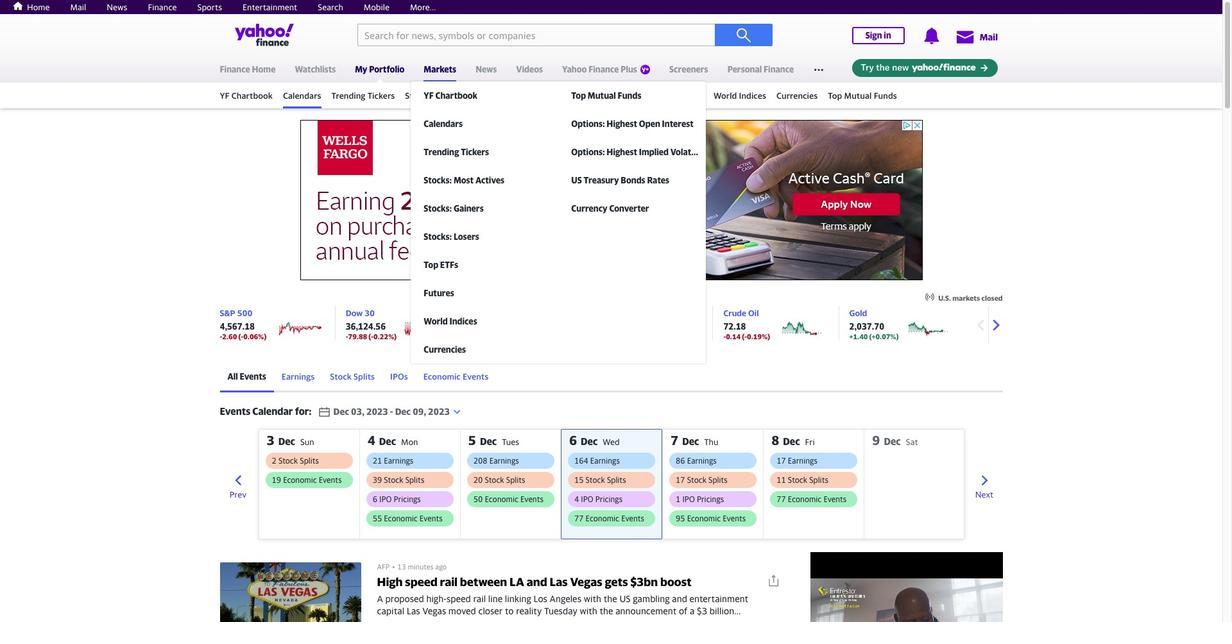 Task type: describe. For each thing, give the bounding box(es) containing it.
fri
[[805, 437, 815, 447]]

events down '11 stock splits'
[[824, 495, 847, 504]]

6 for ipo
[[373, 495, 377, 504]]

funds for rightmost top mutual funds link
[[874, 90, 897, 101]]

open
[[639, 119, 660, 129]]

gold 2,037.70 +1.40 (+0.07%)
[[849, 308, 899, 341]]

la
[[510, 576, 524, 589]]

stock splits
[[330, 372, 375, 382]]

markets link
[[424, 56, 456, 83]]

for:
[[295, 406, 312, 417]]

0 vertical spatial world indices link
[[714, 85, 766, 107]]

pricings for 4
[[394, 495, 421, 504]]

splits for 8
[[809, 476, 828, 485]]

stocks: gainers link
[[411, 194, 565, 223]]

all events link
[[220, 363, 274, 393]]

0 vertical spatial mail
[[70, 2, 86, 12]]

1 horizontal spatial mail
[[980, 31, 998, 42]]

futures link
[[411, 279, 565, 307]]

sign in
[[866, 30, 891, 40]]

notifications image
[[923, 28, 940, 44]]

1 vertical spatial losers
[[454, 232, 479, 242]]

1 vertical spatial las
[[407, 606, 420, 617]]

17 for 17 earnings
[[777, 456, 786, 466]]

videos
[[516, 64, 543, 74]]

between
[[460, 576, 507, 589]]

1 vertical spatial advertisement region
[[810, 553, 1003, 623]]

economic down 1 ipo pricings
[[687, 514, 721, 524]]

yf chartbook for stocks: losers
[[220, 90, 273, 101]]

options: highest implied volatility
[[571, 147, 707, 157]]

2 stock splits
[[272, 456, 319, 466]]

afp
[[377, 563, 390, 571]]

rates
[[647, 175, 669, 185]]

ipos
[[390, 372, 408, 382]]

1 vertical spatial currencies link
[[411, 336, 565, 364]]

1 vertical spatial top etfs link
[[411, 251, 565, 279]]

earnings for 7
[[687, 456, 717, 466]]

1 horizontal spatial losers
[[594, 90, 619, 101]]

top mutual funds for the leftmost top mutual funds link
[[571, 90, 641, 101]]

economic down '11 stock splits'
[[788, 495, 822, 504]]

tickers for stocks: losers
[[368, 90, 395, 101]]

1 mutual from the left
[[588, 90, 616, 101]]

currencies for bottommost currencies "link"
[[424, 345, 466, 355]]

s&p 500 link
[[220, 308, 253, 318]]

capital
[[377, 606, 404, 617]]

8
[[772, 433, 779, 448]]

0 vertical spatial line
[[488, 594, 503, 605]]

17 stock splits
[[676, 476, 728, 485]]

ipos link
[[383, 363, 416, 393]]

1 vertical spatial with
[[580, 606, 597, 617]]

- for 0.14
[[724, 332, 726, 341]]

earnings for 6
[[590, 456, 620, 466]]

6 ipo pricings
[[373, 495, 421, 504]]

trending for stocks: gainers
[[424, 147, 459, 157]]

premium yahoo finance logo image
[[640, 65, 650, 74]]

calendars link for stocks: gainers
[[411, 110, 565, 138]]

0 vertical spatial and
[[527, 576, 547, 589]]

city
[[672, 618, 687, 623]]

0 vertical spatial news link
[[107, 2, 127, 12]]

treasury
[[584, 175, 619, 185]]

0 vertical spatial stocks: losers link
[[565, 85, 619, 107]]

stocks: most actives for stocks: losers
[[405, 90, 485, 101]]

tuesday
[[544, 606, 577, 617]]

4 for dec
[[368, 433, 375, 448]]

all
[[228, 372, 238, 382]]

converter
[[609, 203, 649, 214]]

1 vertical spatial 77 economic events
[[574, 514, 644, 524]]

0 horizontal spatial home
[[27, 2, 50, 12]]

1 horizontal spatial mail link
[[955, 25, 998, 48]]

economic events link
[[416, 363, 496, 393]]

in
[[884, 30, 891, 40]]

dec for 7
[[682, 436, 699, 447]]

options: highest open interest link
[[559, 110, 713, 138]]

yf chartbook link for stocks: losers
[[220, 85, 273, 107]]

top etfs for the topmost top etfs link
[[630, 90, 664, 101]]

currencies for the right currencies "link"
[[777, 90, 818, 101]]

finance link
[[148, 2, 177, 12]]

tickers for stocks: gainers
[[461, 147, 489, 157]]

55
[[373, 514, 382, 524]]

a
[[690, 606, 695, 617]]

164 earnings
[[574, 456, 620, 466]]

trending tickers link for stocks: gainers
[[411, 138, 565, 166]]

stocks: most actives link for stocks: losers
[[405, 85, 485, 107]]

futures
[[424, 288, 454, 298]]

86 earnings
[[676, 456, 717, 466]]

stocks: for stocks: losers's stocks: most actives link
[[405, 90, 433, 101]]

50
[[474, 495, 483, 504]]

implied
[[639, 147, 669, 157]]

gets
[[605, 576, 628, 589]]

u.s.
[[938, 294, 951, 302]]

2 2023 from the left
[[428, 406, 450, 417]]

1 2023 from the left
[[366, 406, 388, 417]]

500
[[237, 308, 253, 318]]

0 vertical spatial las
[[550, 576, 568, 589]]

world indices for the bottommost the world indices link
[[424, 316, 477, 327]]

grant.a
[[428, 618, 458, 623]]

splits left the ipos
[[354, 372, 375, 382]]

previous image
[[971, 316, 990, 335]]

events right all
[[240, 372, 266, 382]]

splits for 6
[[607, 476, 626, 485]]

0 vertical spatial advertisement region
[[300, 120, 923, 280]]

sports
[[197, 2, 222, 12]]

economic down 4 ipo pricings
[[586, 514, 619, 524]]

2 vertical spatial vegas
[[522, 618, 546, 623]]

0 horizontal spatial rail
[[440, 576, 458, 589]]

1 vertical spatial etfs
[[440, 260, 458, 270]]

economic down 6 ipo pricings
[[384, 514, 418, 524]]

watchlists link
[[295, 56, 336, 80]]

1 horizontal spatial las
[[506, 618, 520, 623]]

0 vertical spatial with
[[584, 594, 601, 605]]

1 ipo pricings
[[676, 495, 724, 504]]

1
[[676, 495, 681, 504]]

sun
[[300, 437, 314, 447]]

- for 2.60
[[220, 332, 222, 341]]

1 horizontal spatial news
[[476, 64, 497, 74]]

2.60
[[222, 332, 237, 341]]

closed
[[982, 294, 1003, 302]]

72.18
[[724, 322, 746, 332]]

calendars for stocks: gainers
[[424, 119, 463, 129]]

1 horizontal spatial 77 economic events
[[777, 495, 847, 504]]

plus
[[621, 64, 637, 74]]

(- for 72.18
[[742, 332, 747, 341]]

0.22%)
[[374, 332, 397, 341]]

86
[[676, 456, 685, 466]]

dow 30 link
[[346, 308, 375, 318]]

speed inside 'a proposed high-speed rail line linking los angeles with the us gambling and entertainment capital las vegas moved closer to reality tuesday with the announcement of a $3 billion government grant.a line linking las vegas with america's second biggest city has be'
[[447, 594, 471, 605]]

0 horizontal spatial vegas
[[423, 606, 446, 617]]

earnings for 8
[[788, 456, 818, 466]]

calendars link for stocks: losers
[[283, 85, 321, 107]]

stock for 8
[[788, 476, 807, 485]]

prev link
[[220, 468, 256, 504]]

bonds
[[621, 175, 645, 185]]

50 economic events
[[474, 495, 544, 504]]

dec left 03, at the bottom left
[[333, 406, 349, 417]]

videos link
[[516, 56, 543, 80]]

0 horizontal spatial top mutual funds link
[[559, 82, 713, 110]]

government
[[377, 618, 426, 623]]

stock for 7
[[687, 476, 707, 485]]

highest for open
[[607, 119, 637, 129]]

dow 30 36,124.56 -79.88 (-0.22%)
[[346, 308, 397, 341]]

los
[[534, 594, 547, 605]]

events down 2 stock splits
[[319, 476, 342, 485]]

pricings for 7
[[697, 495, 724, 504]]

15 stock splits
[[574, 476, 626, 485]]

pricings for 6
[[595, 495, 623, 504]]

all events
[[228, 372, 266, 382]]

ipo for 4
[[379, 495, 392, 504]]

home link
[[9, 1, 50, 12]]

calendars for stocks: losers
[[283, 90, 321, 101]]

events down all
[[220, 406, 250, 417]]

13
[[397, 563, 406, 571]]

1 vertical spatial stocks: losers link
[[411, 223, 565, 251]]

0 horizontal spatial 77
[[574, 514, 584, 524]]

stocks: losers for topmost stocks: losers link
[[565, 90, 619, 101]]

rail inside 'a proposed high-speed rail line linking los angeles with the us gambling and entertainment capital las vegas moved closer to reality tuesday with the announcement of a $3 billion government grant.a line linking las vegas with america's second biggest city has be'
[[473, 594, 486, 605]]

6 dec wed
[[569, 433, 620, 448]]

portfolio
[[369, 64, 405, 74]]

stocks: for the bottom stocks: losers link
[[424, 232, 452, 242]]

yf chartbook for stocks: gainers
[[424, 90, 478, 101]]

1 vertical spatial line
[[461, 618, 475, 623]]

interest
[[662, 119, 694, 129]]

events down 6 ipo pricings
[[420, 514, 443, 524]]

30
[[365, 308, 375, 318]]

1 horizontal spatial top mutual funds link
[[828, 85, 897, 107]]

4 ipo pricings
[[574, 495, 623, 504]]

home inside navigation
[[252, 64, 276, 74]]

2 vertical spatial with
[[548, 618, 566, 623]]

9 dec sat
[[872, 433, 918, 448]]

gold
[[849, 308, 867, 318]]

stock right 2
[[278, 456, 298, 466]]

2 horizontal spatial vegas
[[570, 576, 602, 589]]

russell 2000 element
[[598, 306, 713, 341]]

0 vertical spatial top etfs link
[[630, 85, 664, 107]]

next link
[[966, 468, 1003, 504]]

0 vertical spatial etfs
[[646, 90, 664, 101]]

angeles
[[550, 594, 581, 605]]

- for dec
[[390, 406, 393, 417]]

economic up 09,
[[423, 372, 461, 382]]

thu
[[704, 437, 719, 447]]

stocks: losers for the bottom stocks: losers link
[[424, 232, 479, 242]]

actives for stocks: losers
[[457, 90, 485, 101]]

ago
[[435, 563, 447, 571]]

personal finance
[[728, 64, 794, 74]]

more... link
[[410, 2, 436, 12]]

stock up 03, at the bottom left
[[330, 372, 352, 382]]

prev
[[230, 490, 246, 500]]

1 vertical spatial linking
[[478, 618, 504, 623]]

splits for 5
[[506, 476, 525, 485]]

proposed
[[385, 594, 424, 605]]

markets
[[424, 64, 456, 74]]

stocks: most actives for stocks: gainers
[[424, 175, 505, 185]]



Task type: locate. For each thing, give the bounding box(es) containing it.
0 horizontal spatial speed
[[405, 576, 438, 589]]

speed inside high speed rail between la and las vegas gets $3bn boost link
[[405, 576, 438, 589]]

yf for stocks: losers
[[220, 90, 229, 101]]

2 (- from the left
[[369, 332, 374, 341]]

trending tickers for stocks: losers
[[332, 90, 395, 101]]

search
[[318, 2, 343, 12]]

(- inside crude oil 72.18 -0.14 (-0.19%)
[[742, 332, 747, 341]]

- down 36,124.56
[[346, 332, 348, 341]]

gold link
[[849, 308, 867, 318]]

linking up to
[[505, 594, 531, 605]]

mon
[[401, 437, 418, 447]]

0 vertical spatial 17
[[777, 456, 786, 466]]

mail right notifications icon
[[980, 31, 998, 42]]

dec inside 5 dec tues
[[480, 436, 497, 447]]

3 (- from the left
[[742, 332, 747, 341]]

economic down 2 stock splits
[[283, 476, 317, 485]]

world
[[714, 90, 737, 101], [424, 316, 448, 327]]

dec left 09,
[[395, 406, 411, 417]]

stock right 20 at the left bottom
[[485, 476, 504, 485]]

3 ipo from the left
[[683, 495, 695, 504]]

stocks: losers link down gainers
[[411, 223, 565, 251]]

most down markets
[[435, 90, 455, 101]]

1 horizontal spatial stocks: losers
[[565, 90, 619, 101]]

1 vertical spatial currencies
[[424, 345, 466, 355]]

1 vertical spatial most
[[454, 175, 474, 185]]

1 vertical spatial highest
[[607, 147, 637, 157]]

(- down 36,124.56
[[369, 332, 374, 341]]

finance home
[[220, 64, 276, 74]]

4 up 21
[[368, 433, 375, 448]]

next image
[[986, 316, 1005, 335]]

highest for implied
[[607, 147, 637, 157]]

most up gainers
[[454, 175, 474, 185]]

closer
[[478, 606, 503, 617]]

options: for options: highest implied volatility
[[571, 147, 605, 157]]

1 yf from the left
[[220, 90, 229, 101]]

speed down minutes
[[405, 576, 438, 589]]

0 horizontal spatial world
[[424, 316, 448, 327]]

world down futures
[[424, 316, 448, 327]]

dec inside '3 dec sun'
[[278, 436, 295, 447]]

finance home link
[[220, 56, 276, 80]]

top etfs inside top etfs link
[[424, 260, 458, 270]]

1 horizontal spatial top mutual funds
[[828, 90, 897, 101]]

2023 right 09,
[[428, 406, 450, 417]]

calendars inside calendars link
[[424, 119, 463, 129]]

pricings up 55 economic events
[[394, 495, 421, 504]]

1 vertical spatial calendars link
[[411, 110, 565, 138]]

news link left finance 'link'
[[107, 2, 127, 12]]

11
[[777, 476, 786, 485]]

1 vertical spatial news
[[476, 64, 497, 74]]

pricings
[[394, 495, 421, 504], [595, 495, 623, 504], [697, 495, 724, 504]]

17 for 17 stock splits
[[676, 476, 685, 485]]

splits up 50 economic events
[[506, 476, 525, 485]]

navigation
[[0, 53, 1223, 364]]

15
[[574, 476, 584, 485]]

my
[[355, 64, 367, 74]]

0 horizontal spatial mail
[[70, 2, 86, 12]]

1 options: from the top
[[571, 119, 605, 129]]

earnings up 39 stock splits
[[384, 456, 413, 466]]

top mutual funds down yahoo finance plus link
[[571, 90, 641, 101]]

0 horizontal spatial losers
[[454, 232, 479, 242]]

world down personal
[[714, 90, 737, 101]]

stocks: losers down stocks: gainers
[[424, 232, 479, 242]]

try the new yahoo finance image
[[852, 59, 998, 77]]

0 horizontal spatial (-
[[238, 332, 243, 341]]

(- inside s&p 500 4,567.18 -2.60 (-0.06%)
[[238, 332, 243, 341]]

dec inside 9 dec sat
[[884, 436, 901, 447]]

options: highest open interest
[[571, 119, 694, 129]]

(- for 4,567.18
[[238, 332, 243, 341]]

highest up us treasury bonds rates
[[607, 147, 637, 157]]

dec inside 6 dec wed
[[581, 436, 598, 447]]

1 vertical spatial news link
[[476, 56, 497, 80]]

losers down gainers
[[454, 232, 479, 242]]

stocks: up stocks: gainers
[[424, 175, 452, 185]]

top mutual funds link down sign
[[828, 85, 897, 107]]

39 stock splits
[[373, 476, 424, 485]]

0 horizontal spatial mail link
[[70, 2, 86, 12]]

s&p
[[220, 308, 235, 318]]

55 economic events
[[373, 514, 443, 524]]

19 economic events
[[272, 476, 342, 485]]

0 horizontal spatial indices
[[450, 316, 477, 327]]

0 horizontal spatial 6
[[373, 495, 377, 504]]

sat
[[906, 437, 918, 447]]

1 horizontal spatial trending
[[424, 147, 459, 157]]

linking down closer
[[478, 618, 504, 623]]

dec right 8
[[783, 436, 800, 447]]

earnings up 17 stock splits
[[687, 456, 717, 466]]

1 vertical spatial indices
[[450, 316, 477, 327]]

line down moved
[[461, 618, 475, 623]]

0 horizontal spatial chartbook
[[232, 90, 273, 101]]

crude oil 72.18 -0.14 (-0.19%)
[[724, 308, 770, 341]]

0 vertical spatial trending tickers
[[332, 90, 395, 101]]

yahoo finance plus link
[[562, 56, 650, 83]]

1 horizontal spatial world indices
[[714, 90, 766, 101]]

and up los
[[527, 576, 547, 589]]

currencies inside "link"
[[424, 345, 466, 355]]

21 earnings
[[373, 456, 413, 466]]

us treasury bonds rates link
[[559, 166, 713, 194]]

1 horizontal spatial 6
[[569, 433, 577, 448]]

0 horizontal spatial world indices link
[[411, 307, 565, 336]]

mail link right notifications icon
[[955, 25, 998, 48]]

us
[[571, 175, 582, 185], [620, 594, 631, 605]]

stock for 6
[[586, 476, 605, 485]]

personal finance link
[[728, 56, 794, 80]]

1 ipo from the left
[[379, 495, 392, 504]]

36,124.56
[[346, 322, 386, 332]]

1 chartbook from the left
[[232, 90, 273, 101]]

dec for 8
[[783, 436, 800, 447]]

search link
[[318, 2, 343, 12]]

2 pricings from the left
[[595, 495, 623, 504]]

and inside 'a proposed high-speed rail line linking los angeles with the us gambling and entertainment capital las vegas moved closer to reality tuesday with the announcement of a $3 billion government grant.a line linking las vegas with america's second biggest city has be'
[[672, 594, 687, 605]]

options: up "treasury"
[[571, 147, 605, 157]]

1 vertical spatial calendars
[[424, 119, 463, 129]]

options: for options: highest open interest
[[571, 119, 605, 129]]

trending tickers down my at the top left of page
[[332, 90, 395, 101]]

us down gets
[[620, 594, 631, 605]]

0 vertical spatial linking
[[505, 594, 531, 605]]

ipo for 7
[[683, 495, 695, 504]]

7
[[671, 433, 679, 448]]

1 horizontal spatial trending tickers link
[[411, 138, 565, 166]]

1 vertical spatial the
[[600, 606, 613, 617]]

2 yf chartbook from the left
[[424, 90, 478, 101]]

most for stocks: losers
[[435, 90, 455, 101]]

dec for 4
[[379, 436, 396, 447]]

0 vertical spatial actives
[[457, 90, 485, 101]]

yf down the finance home
[[220, 90, 229, 101]]

0 horizontal spatial yf chartbook link
[[220, 85, 273, 107]]

0 horizontal spatial etfs
[[440, 260, 458, 270]]

chartbook for stocks: losers
[[232, 90, 273, 101]]

navigation containing finance home
[[0, 53, 1223, 364]]

stocks: down yahoo
[[565, 90, 592, 101]]

dec up '21 earnings'
[[379, 436, 396, 447]]

1 vertical spatial mail link
[[955, 25, 998, 48]]

2023 right 03, at the bottom left
[[366, 406, 388, 417]]

splits down 17 earnings
[[809, 476, 828, 485]]

with
[[584, 594, 601, 605], [580, 606, 597, 617], [548, 618, 566, 623]]

economic down 20 stock splits
[[485, 495, 519, 504]]

0 horizontal spatial news
[[107, 2, 127, 12]]

chartbook for stocks: gainers
[[436, 90, 478, 101]]

options: highest implied volatility link
[[559, 138, 713, 166]]

77 economic events
[[777, 495, 847, 504], [574, 514, 644, 524]]

1 vertical spatial 6
[[373, 495, 377, 504]]

77 economic events down 4 ipo pricings
[[574, 514, 644, 524]]

events down 14,229.91
[[463, 372, 489, 382]]

events down 4 ipo pricings
[[621, 514, 644, 524]]

(- inside dow 30 36,124.56 -79.88 (-0.22%)
[[369, 332, 374, 341]]

stock for 4
[[384, 476, 403, 485]]

line up closer
[[488, 594, 503, 605]]

mobile link
[[364, 2, 390, 12]]

1 top mutual funds from the left
[[571, 90, 641, 101]]

0 vertical spatial options:
[[571, 119, 605, 129]]

0 vertical spatial calendars link
[[283, 85, 321, 107]]

world indices
[[714, 90, 766, 101], [424, 316, 477, 327]]

1 horizontal spatial top etfs
[[630, 90, 664, 101]]

funds down "plus"
[[618, 90, 641, 101]]

20 stock splits
[[474, 476, 525, 485]]

0 horizontal spatial and
[[527, 576, 547, 589]]

2 chartbook from the left
[[436, 90, 478, 101]]

1 vertical spatial 77
[[574, 514, 584, 524]]

77 down 4 ipo pricings
[[574, 514, 584, 524]]

stocks: most actives up gainers
[[424, 175, 505, 185]]

events down 1 ipo pricings
[[723, 514, 746, 524]]

splits down sun
[[300, 456, 319, 466]]

$3bn
[[631, 576, 658, 589]]

1 (- from the left
[[238, 332, 243, 341]]

trending
[[332, 90, 365, 101], [424, 147, 459, 157]]

0 vertical spatial world indices
[[714, 90, 766, 101]]

has
[[690, 618, 704, 623]]

0 horizontal spatial us
[[571, 175, 582, 185]]

currencies
[[777, 90, 818, 101], [424, 345, 466, 355]]

1 horizontal spatial trending tickers
[[424, 147, 489, 157]]

actives for stocks: gainers
[[476, 175, 505, 185]]

tab list
[[220, 363, 1003, 393]]

1 horizontal spatial world
[[714, 90, 737, 101]]

billion
[[710, 606, 734, 617]]

6 down 39 on the bottom
[[373, 495, 377, 504]]

0 vertical spatial trending
[[332, 90, 365, 101]]

2 horizontal spatial (-
[[742, 332, 747, 341]]

tickers down my portfolio
[[368, 90, 395, 101]]

1 horizontal spatial funds
[[874, 90, 897, 101]]

stocks: for topmost stocks: losers link
[[565, 90, 592, 101]]

stocks: losers down yahoo finance plus
[[565, 90, 619, 101]]

most for stocks: gainers
[[454, 175, 474, 185]]

0 vertical spatial the
[[604, 594, 617, 605]]

tickers up gainers
[[461, 147, 489, 157]]

trending tickers for stocks: gainers
[[424, 147, 489, 157]]

1 horizontal spatial 77
[[777, 495, 786, 504]]

funds for the leftmost top mutual funds link
[[618, 90, 641, 101]]

09,
[[413, 406, 426, 417]]

earnings for 5
[[490, 456, 519, 466]]

us treasury bonds rates
[[571, 175, 669, 185]]

0 horizontal spatial stocks: losers
[[424, 232, 479, 242]]

chartbook down the finance home
[[232, 90, 273, 101]]

indices for the bottommost the world indices link
[[450, 316, 477, 327]]

2 horizontal spatial pricings
[[697, 495, 724, 504]]

0 vertical spatial 77 economic events
[[777, 495, 847, 504]]

the
[[604, 594, 617, 605], [600, 606, 613, 617]]

95 economic events
[[676, 514, 746, 524]]

dec for 6
[[581, 436, 598, 447]]

and
[[527, 576, 547, 589], [672, 594, 687, 605]]

funds down try the new yahoo finance image
[[874, 90, 897, 101]]

dec for 5
[[480, 436, 497, 447]]

dec inside 4 dec mon
[[379, 436, 396, 447]]

earnings for 4
[[384, 456, 413, 466]]

1 vertical spatial world
[[424, 316, 448, 327]]

high-
[[426, 594, 447, 605]]

stocks: most actives link for stocks: gainers
[[411, 166, 565, 194]]

stocks: for stocks: gainers stocks: most actives link
[[424, 175, 452, 185]]

- down 72.18
[[724, 332, 726, 341]]

1 vertical spatial home
[[252, 64, 276, 74]]

1 horizontal spatial vegas
[[522, 618, 546, 623]]

yf chartbook link down videos
[[411, 82, 565, 110]]

the up second in the bottom of the page
[[600, 606, 613, 617]]

to
[[505, 606, 514, 617]]

currencies link down 14,229.91
[[411, 336, 565, 364]]

dec for 3
[[278, 436, 295, 447]]

advertisement region
[[300, 120, 923, 280], [810, 553, 1003, 623]]

1 yf chartbook from the left
[[220, 90, 273, 101]]

trending for stocks: losers
[[332, 90, 365, 101]]

stocks: for stocks: gainers link
[[424, 203, 452, 214]]

1 horizontal spatial line
[[488, 594, 503, 605]]

boost
[[660, 576, 692, 589]]

calendars down watchlists
[[283, 90, 321, 101]]

0 horizontal spatial top etfs
[[424, 260, 458, 270]]

0 vertical spatial highest
[[607, 119, 637, 129]]

2 highest from the top
[[607, 147, 637, 157]]

rail down ago
[[440, 576, 458, 589]]

ipo up 55
[[379, 495, 392, 504]]

tues
[[502, 437, 519, 447]]

0 horizontal spatial currencies
[[424, 345, 466, 355]]

trending tickers link for stocks: losers
[[332, 85, 395, 107]]

2 yf from the left
[[424, 90, 434, 101]]

1 horizontal spatial ipo
[[581, 495, 593, 504]]

biggest
[[641, 618, 670, 623]]

1 funds from the left
[[618, 90, 641, 101]]

2 top mutual funds from the left
[[828, 90, 897, 101]]

yf for stocks: gainers
[[424, 90, 434, 101]]

0 vertical spatial calendars
[[283, 90, 321, 101]]

0 horizontal spatial pricings
[[394, 495, 421, 504]]

top etfs link down premium yahoo finance logo at the right
[[630, 85, 664, 107]]

calendars down markets
[[424, 119, 463, 129]]

yf chartbook link for stocks: gainers
[[411, 82, 565, 110]]

losers down yahoo finance plus link
[[594, 90, 619, 101]]

las up angeles
[[550, 576, 568, 589]]

19
[[272, 476, 281, 485]]

- inside crude oil 72.18 -0.14 (-0.19%)
[[724, 332, 726, 341]]

1 vertical spatial stocks: most actives link
[[411, 166, 565, 194]]

earnings up '11 stock splits'
[[788, 456, 818, 466]]

dec for 9
[[884, 436, 901, 447]]

stocks: left gainers
[[424, 203, 452, 214]]

0 horizontal spatial currencies link
[[411, 336, 565, 364]]

(- for 36,124.56
[[369, 332, 374, 341]]

earnings up for:
[[282, 372, 315, 382]]

1 horizontal spatial yf chartbook link
[[411, 82, 565, 110]]

tab list containing all events
[[220, 363, 1003, 393]]

top mutual funds for rightmost top mutual funds link
[[828, 90, 897, 101]]

stocks: losers link
[[565, 85, 619, 107], [411, 223, 565, 251]]

6 for dec
[[569, 433, 577, 448]]

wed
[[603, 437, 620, 447]]

0 horizontal spatial calendars link
[[283, 85, 321, 107]]

top etfs
[[630, 90, 664, 101], [424, 260, 458, 270]]

2 options: from the top
[[571, 147, 605, 157]]

0.06%)
[[243, 332, 266, 341]]

social media share article menu image
[[767, 574, 779, 587]]

events down 20 stock splits
[[520, 495, 544, 504]]

1 vertical spatial vegas
[[423, 606, 446, 617]]

splits for 7
[[709, 476, 728, 485]]

0 horizontal spatial news link
[[107, 2, 127, 12]]

- inside s&p 500 4,567.18 -2.60 (-0.06%)
[[220, 332, 222, 341]]

las up government
[[407, 606, 420, 617]]

vegas down reality at the bottom
[[522, 618, 546, 623]]

trending tickers up stocks: gainers
[[424, 147, 489, 157]]

top etfs for top etfs link to the bottom
[[424, 260, 458, 270]]

2023
[[366, 406, 388, 417], [428, 406, 450, 417]]

5
[[468, 433, 476, 448]]

1 vertical spatial world indices link
[[411, 307, 565, 336]]

0 horizontal spatial trending
[[332, 90, 365, 101]]

indices for topmost the world indices link
[[739, 90, 766, 101]]

las down to
[[506, 618, 520, 623]]

stocks: losers
[[565, 90, 619, 101], [424, 232, 479, 242]]

1 horizontal spatial top etfs link
[[630, 85, 664, 107]]

0 vertical spatial 77
[[777, 495, 786, 504]]

1 horizontal spatial calendars link
[[411, 110, 565, 138]]

reality
[[516, 606, 542, 617]]

ipo
[[379, 495, 392, 504], [581, 495, 593, 504], [683, 495, 695, 504]]

indices down personal
[[739, 90, 766, 101]]

mutual down yahoo finance plus
[[588, 90, 616, 101]]

1 vertical spatial speed
[[447, 594, 471, 605]]

world indices for topmost the world indices link
[[714, 90, 766, 101]]

- left 09,
[[390, 406, 393, 417]]

- inside dow 30 36,124.56 -79.88 (-0.22%)
[[346, 332, 348, 341]]

watchlists
[[295, 64, 336, 74]]

screeners
[[669, 64, 708, 74]]

Search for news, symbols or companies text field
[[357, 24, 715, 46]]

a
[[377, 594, 383, 605]]

world for the bottommost the world indices link
[[424, 316, 448, 327]]

mutual down sign
[[844, 90, 872, 101]]

actives
[[457, 90, 485, 101], [476, 175, 505, 185]]

of
[[679, 606, 688, 617]]

0 vertical spatial vegas
[[570, 576, 602, 589]]

moved
[[449, 606, 476, 617]]

vegas
[[570, 576, 602, 589], [423, 606, 446, 617], [522, 618, 546, 623]]

calendars
[[283, 90, 321, 101], [424, 119, 463, 129]]

1 horizontal spatial currencies link
[[777, 85, 818, 107]]

world for topmost the world indices link
[[714, 90, 737, 101]]

0 vertical spatial stocks: most actives link
[[405, 85, 485, 107]]

0 horizontal spatial calendars
[[283, 90, 321, 101]]

stock for 5
[[485, 476, 504, 485]]

0 horizontal spatial tickers
[[368, 90, 395, 101]]

1 horizontal spatial (-
[[369, 332, 374, 341]]

a proposed high-speed rail line linking los angeles with the us gambling and entertainment capital las vegas moved closer to reality tuesday with the announcement of a $3 billion government grant.a line linking las vegas with america's second biggest city has be
[[377, 594, 748, 623]]

trending tickers link up stocks: gainers link
[[411, 138, 565, 166]]

chartbook down markets
[[436, 90, 478, 101]]

more...
[[410, 2, 436, 12]]

search image
[[736, 27, 752, 43]]

us inside 'link'
[[571, 175, 582, 185]]

1 horizontal spatial yf chartbook
[[424, 90, 478, 101]]

2 funds from the left
[[874, 90, 897, 101]]

0 vertical spatial stocks: losers
[[565, 90, 619, 101]]

0 horizontal spatial top etfs link
[[411, 251, 565, 279]]

top etfs up futures
[[424, 260, 458, 270]]

options:
[[571, 119, 605, 129], [571, 147, 605, 157]]

$3
[[697, 606, 707, 617]]

mail link right home link
[[70, 2, 86, 12]]

2 horizontal spatial las
[[550, 576, 568, 589]]

dec inside 7 dec thu
[[682, 436, 699, 447]]

splits for 4
[[405, 476, 424, 485]]

ipo for 6
[[581, 495, 593, 504]]

1 pricings from the left
[[394, 495, 421, 504]]

1 horizontal spatial and
[[672, 594, 687, 605]]

17 down 86
[[676, 476, 685, 485]]

1 vertical spatial 17
[[676, 476, 685, 485]]

top mutual funds down sign
[[828, 90, 897, 101]]

dec right 9
[[884, 436, 901, 447]]

3 dec sun
[[267, 433, 314, 448]]

pricings down 15 stock splits
[[595, 495, 623, 504]]

currencies up economic events
[[424, 345, 466, 355]]

- down 4,567.18
[[220, 332, 222, 341]]

8 dec fri
[[772, 433, 815, 448]]

0 vertical spatial losers
[[594, 90, 619, 101]]

0 vertical spatial mail link
[[70, 2, 86, 12]]

164
[[574, 456, 588, 466]]

stock right 39 on the bottom
[[384, 476, 403, 485]]

- for 79.88
[[346, 332, 348, 341]]

stock right 15
[[586, 476, 605, 485]]

3 pricings from the left
[[697, 495, 724, 504]]

my portfolio link
[[355, 56, 405, 83]]

earnings up 20 stock splits
[[490, 456, 519, 466]]

2 mutual from the left
[[844, 90, 872, 101]]

currency converter link
[[559, 194, 713, 223]]

1 highest from the top
[[607, 119, 637, 129]]

stocks: gainers
[[424, 203, 484, 214]]

2 ipo from the left
[[581, 495, 593, 504]]

us inside 'a proposed high-speed rail line linking los angeles with the us gambling and entertainment capital las vegas moved closer to reality tuesday with the announcement of a $3 billion government grant.a line linking las vegas with america's second biggest city has be'
[[620, 594, 631, 605]]

indices
[[739, 90, 766, 101], [450, 316, 477, 327]]

0 vertical spatial rail
[[440, 576, 458, 589]]

world indices down futures
[[424, 316, 477, 327]]

highest left open
[[607, 119, 637, 129]]

4 dec mon
[[368, 433, 418, 448]]

splits up 6 ipo pricings
[[405, 476, 424, 485]]

4 for ipo
[[574, 495, 579, 504]]

ipo right 1 in the bottom of the page
[[683, 495, 695, 504]]

high
[[377, 576, 403, 589]]

news link left videos "link"
[[476, 56, 497, 80]]

1 vertical spatial us
[[620, 594, 631, 605]]

dec inside "8 dec fri"
[[783, 436, 800, 447]]

0 horizontal spatial yf
[[220, 90, 229, 101]]



Task type: vqa. For each thing, say whether or not it's contained in the screenshot.


